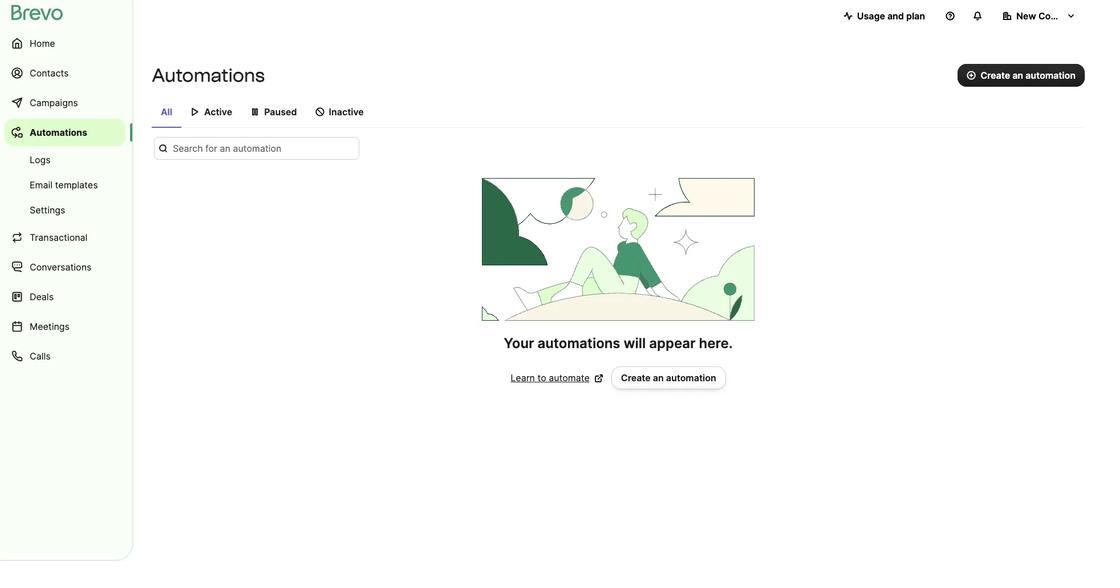 Task type: vqa. For each thing, say whether or not it's contained in the screenshot.
custom
no



Task type: describe. For each thing, give the bounding box(es) containing it.
create for the rightmost create an automation button
[[981, 70, 1011, 81]]

dxrbf image for inactive
[[315, 107, 325, 116]]

active
[[204, 106, 232, 118]]

email
[[30, 179, 53, 191]]

all link
[[152, 100, 181, 128]]

your automations will appear here. tab panel
[[152, 137, 1086, 389]]

templates
[[55, 179, 98, 191]]

paused
[[264, 106, 297, 118]]

create for create an automation button inside the your automations will appear here. tab panel
[[622, 372, 651, 384]]

settings link
[[5, 199, 126, 221]]

company
[[1039, 10, 1081, 22]]

meetings link
[[5, 313, 126, 340]]

new company button
[[994, 5, 1086, 27]]

deals link
[[5, 283, 126, 311]]

your automations will appear here.
[[504, 335, 733, 352]]

and
[[888, 10, 905, 22]]

learn
[[511, 372, 535, 384]]

calls
[[30, 350, 51, 362]]

1 horizontal spatial an
[[1013, 70, 1024, 81]]

campaigns
[[30, 97, 78, 108]]

will
[[624, 335, 646, 352]]

settings
[[30, 204, 65, 216]]

calls link
[[5, 342, 126, 370]]

contacts link
[[5, 59, 126, 87]]

create an automation for the rightmost create an automation button
[[981, 70, 1077, 81]]

create an automation for create an automation button inside the your automations will appear here. tab panel
[[622, 372, 717, 384]]

paused link
[[242, 100, 306, 127]]

0 vertical spatial automations
[[152, 65, 265, 86]]

meetings
[[30, 321, 70, 332]]

dxrbf image for active
[[191, 107, 200, 116]]

usage
[[858, 10, 886, 22]]

your
[[504, 335, 535, 352]]

tab list containing all
[[152, 100, 1086, 128]]

dxrbf image for paused
[[251, 107, 260, 116]]

conversations link
[[5, 253, 126, 281]]

plan
[[907, 10, 926, 22]]

automate
[[549, 372, 590, 384]]

deals
[[30, 291, 54, 303]]

home
[[30, 38, 55, 49]]

here.
[[700, 335, 733, 352]]

new company
[[1017, 10, 1081, 22]]



Task type: locate. For each thing, give the bounding box(es) containing it.
1 vertical spatial automations
[[30, 127, 87, 138]]

inactive
[[329, 106, 364, 118]]

campaigns link
[[5, 89, 126, 116]]

0 horizontal spatial create an automation button
[[612, 366, 726, 389]]

0 horizontal spatial automations
[[30, 127, 87, 138]]

3 dxrbf image from the left
[[315, 107, 325, 116]]

automation for create an automation button inside the your automations will appear here. tab panel
[[667, 372, 717, 384]]

0 vertical spatial automation
[[1026, 70, 1077, 81]]

0 vertical spatial create an automation button
[[959, 64, 1086, 87]]

create an automation button
[[959, 64, 1086, 87], [612, 366, 726, 389]]

automations
[[538, 335, 621, 352]]

tab list
[[152, 100, 1086, 128]]

1 vertical spatial create
[[622, 372, 651, 384]]

logs
[[30, 154, 51, 166]]

create an automation button inside your automations will appear here. tab panel
[[612, 366, 726, 389]]

appear
[[650, 335, 696, 352]]

automations inside automations link
[[30, 127, 87, 138]]

automations
[[152, 65, 265, 86], [30, 127, 87, 138]]

0 horizontal spatial an
[[653, 372, 664, 384]]

1 vertical spatial an
[[653, 372, 664, 384]]

contacts
[[30, 67, 69, 79]]

create
[[981, 70, 1011, 81], [622, 372, 651, 384]]

1 vertical spatial create an automation button
[[612, 366, 726, 389]]

dxrbf image
[[191, 107, 200, 116], [251, 107, 260, 116], [315, 107, 325, 116]]

1 horizontal spatial create
[[981, 70, 1011, 81]]

1 horizontal spatial create an automation
[[981, 70, 1077, 81]]

automation inside tab panel
[[667, 372, 717, 384]]

inactive link
[[306, 100, 373, 127]]

dxrbf image inside inactive link
[[315, 107, 325, 116]]

dxrbf image left inactive in the left top of the page
[[315, 107, 325, 116]]

automations link
[[5, 119, 126, 146]]

dxrbf image left active
[[191, 107, 200, 116]]

an inside your automations will appear here. tab panel
[[653, 372, 664, 384]]

email templates link
[[5, 174, 126, 196]]

2 horizontal spatial dxrbf image
[[315, 107, 325, 116]]

1 horizontal spatial create an automation button
[[959, 64, 1086, 87]]

1 vertical spatial create an automation
[[622, 372, 717, 384]]

automation
[[1026, 70, 1077, 81], [667, 372, 717, 384]]

2 dxrbf image from the left
[[251, 107, 260, 116]]

email templates
[[30, 179, 98, 191]]

new
[[1017, 10, 1037, 22]]

workflow-list-search-input search field
[[154, 137, 360, 160]]

dxrbf image inside paused link
[[251, 107, 260, 116]]

usage and plan
[[858, 10, 926, 22]]

automations up logs link
[[30, 127, 87, 138]]

usage and plan button
[[835, 5, 935, 27]]

learn to automate
[[511, 372, 590, 384]]

home link
[[5, 30, 126, 57]]

learn to automate link
[[511, 371, 604, 385]]

create an automation
[[981, 70, 1077, 81], [622, 372, 717, 384]]

0 horizontal spatial create an automation
[[622, 372, 717, 384]]

1 horizontal spatial automations
[[152, 65, 265, 86]]

to
[[538, 372, 547, 384]]

all
[[161, 106, 172, 118]]

transactional
[[30, 232, 88, 243]]

an
[[1013, 70, 1024, 81], [653, 372, 664, 384]]

active link
[[181, 100, 242, 127]]

automations up active
[[152, 65, 265, 86]]

0 vertical spatial an
[[1013, 70, 1024, 81]]

conversations
[[30, 261, 92, 273]]

0 horizontal spatial automation
[[667, 372, 717, 384]]

0 horizontal spatial dxrbf image
[[191, 107, 200, 116]]

transactional link
[[5, 224, 126, 251]]

automation for the rightmost create an automation button
[[1026, 70, 1077, 81]]

1 dxrbf image from the left
[[191, 107, 200, 116]]

0 vertical spatial create an automation
[[981, 70, 1077, 81]]

create inside your automations will appear here. tab panel
[[622, 372, 651, 384]]

logs link
[[5, 148, 126, 171]]

dxrbf image left paused
[[251, 107, 260, 116]]

1 horizontal spatial automation
[[1026, 70, 1077, 81]]

1 vertical spatial automation
[[667, 372, 717, 384]]

create an automation inside your automations will appear here. tab panel
[[622, 372, 717, 384]]

dxrbf image inside active link
[[191, 107, 200, 116]]

1 horizontal spatial dxrbf image
[[251, 107, 260, 116]]

0 vertical spatial create
[[981, 70, 1011, 81]]

0 horizontal spatial create
[[622, 372, 651, 384]]



